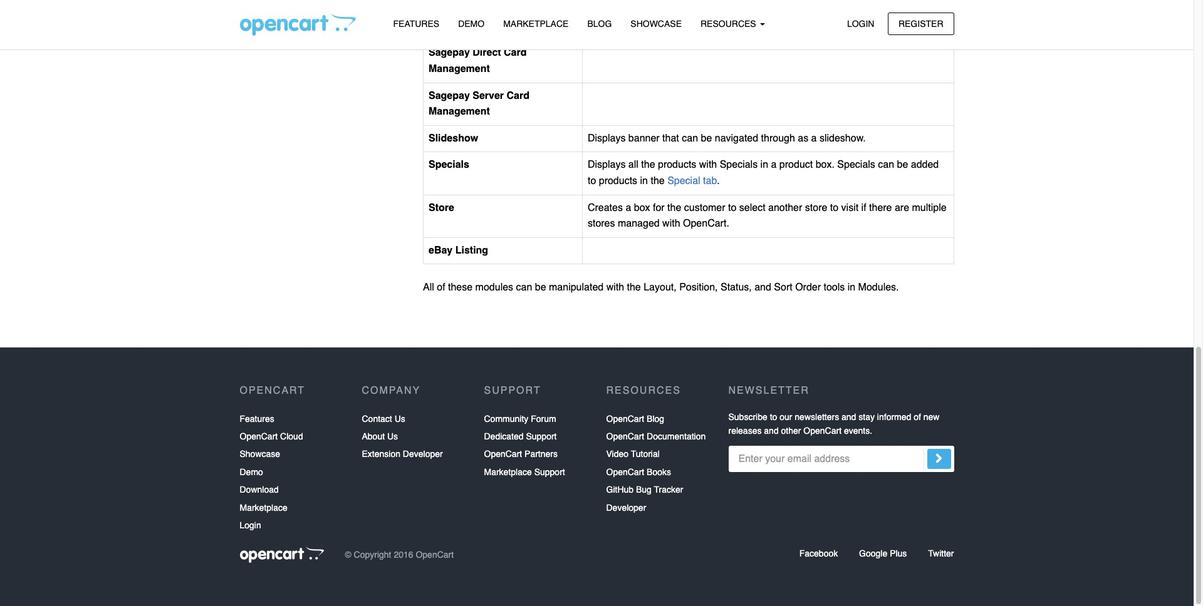 Task type: locate. For each thing, give the bounding box(es) containing it.
demo link up 'direct'
[[449, 13, 494, 35]]

2 vertical spatial and
[[764, 426, 779, 436]]

1 horizontal spatial a
[[771, 159, 777, 171]]

demo up 'direct'
[[458, 19, 485, 29]]

2 horizontal spatial in
[[848, 282, 856, 294]]

products
[[658, 159, 696, 171], [599, 175, 637, 187]]

store
[[429, 202, 454, 213]]

blog
[[587, 19, 612, 29], [647, 414, 664, 424]]

the right for
[[668, 202, 681, 213]]

1 vertical spatial features
[[240, 414, 274, 424]]

1 vertical spatial login
[[240, 521, 261, 531]]

sagepay
[[429, 47, 470, 59], [429, 90, 470, 101]]

the right all
[[641, 159, 655, 171]]

1 vertical spatial sagepay
[[429, 90, 470, 101]]

0 vertical spatial can
[[682, 133, 698, 144]]

management inside 'sagepay direct card management'
[[429, 63, 490, 75]]

0 vertical spatial support
[[484, 386, 541, 397]]

opencart up 'opencart cloud'
[[240, 386, 305, 397]]

login down download link
[[240, 521, 261, 531]]

us right contact
[[395, 414, 405, 424]]

0 vertical spatial features link
[[384, 13, 449, 35]]

be left manipulated
[[535, 282, 546, 294]]

displays for displays banner that can be navigated through as a slideshow.
[[588, 133, 626, 144]]

0 vertical spatial resources
[[701, 19, 759, 29]]

0 horizontal spatial marketplace link
[[240, 499, 288, 517]]

google
[[859, 549, 888, 559]]

card inside 'sagepay direct card management'
[[504, 47, 527, 59]]

0 vertical spatial displays
[[588, 133, 626, 144]]

can right that
[[682, 133, 698, 144]]

0 vertical spatial with
[[699, 159, 717, 171]]

community
[[484, 414, 528, 424]]

and left sort
[[755, 282, 771, 294]]

displays banner that can be navigated through as a slideshow.
[[588, 133, 866, 144]]

0 vertical spatial showcase link
[[621, 13, 691, 35]]

dedicated support link
[[484, 428, 557, 446]]

blog link
[[578, 13, 621, 35]]

card for sagepay server card management
[[507, 90, 530, 101]]

developer down github
[[606, 503, 646, 513]]

1 horizontal spatial marketplace link
[[494, 13, 578, 35]]

developer right extension
[[403, 450, 443, 460]]

with inside displays all the products with specials in a product box. specials can be added to products in the
[[699, 159, 717, 171]]

sagepay inside 'sagepay direct card management'
[[429, 47, 470, 59]]

a left box at the right of the page
[[626, 202, 631, 213]]

ebay
[[429, 245, 453, 256]]

login link
[[837, 12, 885, 35], [240, 517, 261, 535]]

0 vertical spatial be
[[701, 133, 712, 144]]

2 displays from the top
[[588, 159, 626, 171]]

opencart for opencart books
[[606, 467, 644, 477]]

can right the "modules"
[[516, 282, 532, 294]]

products down all
[[599, 175, 637, 187]]

extension developer link
[[362, 446, 443, 464]]

books
[[647, 467, 671, 477]]

to
[[588, 175, 596, 187], [728, 202, 737, 213], [830, 202, 839, 213], [770, 412, 777, 422]]

management down 'direct'
[[429, 63, 490, 75]]

sagepay inside sagepay server card management
[[429, 90, 470, 101]]

0 vertical spatial showcase
[[631, 19, 682, 29]]

card for sagepay direct card management
[[504, 47, 527, 59]]

opencart for opencart partners
[[484, 450, 522, 460]]

opencart image
[[240, 547, 324, 564]]

and left other
[[764, 426, 779, 436]]

0 vertical spatial management
[[429, 63, 490, 75]]

2 horizontal spatial be
[[897, 159, 908, 171]]

layout,
[[644, 282, 677, 294]]

showcase right blog link
[[631, 19, 682, 29]]

partners
[[525, 450, 558, 460]]

with down for
[[662, 218, 680, 229]]

dedicated support
[[484, 432, 557, 442]]

forum
[[531, 414, 556, 424]]

opencart for opencart cloud
[[240, 432, 278, 442]]

0 horizontal spatial demo link
[[240, 464, 263, 481]]

as
[[798, 133, 809, 144]]

0 vertical spatial in
[[761, 159, 768, 171]]

showcase
[[631, 19, 682, 29], [240, 450, 280, 460]]

in for the
[[848, 282, 856, 294]]

us inside 'contact us' link
[[395, 414, 405, 424]]

box
[[634, 202, 650, 213]]

the left layout,
[[627, 282, 641, 294]]

demo for left the demo link
[[240, 467, 263, 477]]

support
[[484, 386, 541, 397], [526, 432, 557, 442], [534, 467, 565, 477]]

2 horizontal spatial with
[[699, 159, 717, 171]]

button
[[518, 21, 551, 32]]

in for product
[[640, 175, 648, 187]]

0 horizontal spatial resources
[[606, 386, 681, 397]]

with right manipulated
[[606, 282, 624, 294]]

2 management from the top
[[429, 106, 490, 117]]

0 vertical spatial products
[[658, 159, 696, 171]]

login left register
[[847, 18, 875, 29]]

0 horizontal spatial a
[[626, 202, 631, 213]]

special tab .
[[668, 175, 720, 187]]

0 horizontal spatial login
[[240, 521, 261, 531]]

about
[[362, 432, 385, 442]]

in up box at the right of the page
[[640, 175, 648, 187]]

1 vertical spatial displays
[[588, 159, 626, 171]]

can left added
[[878, 159, 894, 171]]

added
[[911, 159, 939, 171]]

customer
[[684, 202, 725, 213]]

0 vertical spatial features
[[393, 19, 439, 29]]

1 vertical spatial login link
[[240, 517, 261, 535]]

showcase inside showcase link
[[631, 19, 682, 29]]

to left our
[[770, 412, 777, 422]]

demo link up download in the bottom of the page
[[240, 464, 263, 481]]

can inside displays all the products with specials in a product box. specials can be added to products in the
[[878, 159, 894, 171]]

about us link
[[362, 428, 398, 446]]

special tab link
[[668, 175, 717, 187]]

be
[[701, 133, 712, 144], [897, 159, 908, 171], [535, 282, 546, 294]]

developer inside "link"
[[403, 450, 443, 460]]

opencart left the cloud in the bottom left of the page
[[240, 432, 278, 442]]

opencart documentation link
[[606, 428, 706, 446]]

1 horizontal spatial login link
[[837, 12, 885, 35]]

1 vertical spatial showcase link
[[240, 446, 280, 464]]

1 horizontal spatial in
[[761, 159, 768, 171]]

2 vertical spatial support
[[534, 467, 565, 477]]

us inside about us link
[[387, 432, 398, 442]]

opencart.
[[683, 218, 729, 229]]

video tutorial link
[[606, 446, 660, 464]]

1 vertical spatial features link
[[240, 410, 274, 428]]

demo up download in the bottom of the page
[[240, 467, 263, 477]]

0 horizontal spatial showcase link
[[240, 446, 280, 464]]

contact
[[362, 414, 392, 424]]

of right all
[[437, 282, 445, 294]]

contact us link
[[362, 410, 405, 428]]

2 vertical spatial can
[[516, 282, 532, 294]]

features link for opencart cloud
[[240, 410, 274, 428]]

listing
[[455, 245, 488, 256]]

of left new
[[914, 412, 921, 422]]

1 vertical spatial can
[[878, 159, 894, 171]]

1 vertical spatial us
[[387, 432, 398, 442]]

0 vertical spatial demo
[[458, 19, 485, 29]]

2 vertical spatial with
[[606, 282, 624, 294]]

to left select
[[728, 202, 737, 213]]

0 horizontal spatial demo
[[240, 467, 263, 477]]

card
[[504, 47, 527, 59], [507, 90, 530, 101]]

box.
[[816, 159, 835, 171]]

products up special
[[658, 159, 696, 171]]

displays left "banner"
[[588, 133, 626, 144]]

0 horizontal spatial can
[[516, 282, 532, 294]]

1 horizontal spatial login
[[847, 18, 875, 29]]

1 vertical spatial products
[[599, 175, 637, 187]]

0 vertical spatial of
[[437, 282, 445, 294]]

the
[[641, 159, 655, 171], [651, 175, 665, 187], [668, 202, 681, 213], [627, 282, 641, 294]]

0 horizontal spatial showcase
[[240, 450, 280, 460]]

0 vertical spatial marketplace link
[[494, 13, 578, 35]]

with up tab
[[699, 159, 717, 171]]

and
[[755, 282, 771, 294], [842, 412, 856, 422], [764, 426, 779, 436]]

in right tools
[[848, 282, 856, 294]]

opencart books link
[[606, 464, 671, 481]]

0 horizontal spatial specials
[[429, 159, 469, 171]]

1 vertical spatial marketplace link
[[240, 499, 288, 517]]

1 vertical spatial marketplace
[[484, 467, 532, 477]]

management for direct
[[429, 63, 490, 75]]

opencart
[[240, 386, 305, 397], [606, 414, 644, 424], [804, 426, 842, 436], [240, 432, 278, 442], [606, 432, 644, 442], [484, 450, 522, 460], [606, 467, 644, 477], [416, 550, 454, 560]]

management up slideshow
[[429, 106, 490, 117]]

opencart blog
[[606, 414, 664, 424]]

1 horizontal spatial showcase link
[[621, 13, 691, 35]]

sagepay left 'server'
[[429, 90, 470, 101]]

1 displays from the top
[[588, 133, 626, 144]]

0 vertical spatial login link
[[837, 12, 885, 35]]

1 vertical spatial demo link
[[240, 464, 263, 481]]

displays for displays all the products with specials in a product box. specials can be added to products in the
[[588, 159, 626, 171]]

1 vertical spatial and
[[842, 412, 856, 422]]

displays inside displays all the products with specials in a product box. specials can be added to products in the
[[588, 159, 626, 171]]

facebook link
[[799, 549, 838, 559]]

sagepay for sagepay direct card management
[[429, 47, 470, 59]]

1 horizontal spatial specials
[[720, 159, 758, 171]]

stores
[[588, 218, 615, 229]]

management inside sagepay server card management
[[429, 106, 490, 117]]

a right the as
[[811, 133, 817, 144]]

1 vertical spatial be
[[897, 159, 908, 171]]

2 horizontal spatial can
[[878, 159, 894, 171]]

1 horizontal spatial features
[[393, 19, 439, 29]]

1 horizontal spatial developer
[[606, 503, 646, 513]]

new
[[924, 412, 940, 422]]

marketplace link down download in the bottom of the page
[[240, 499, 288, 517]]

support up community
[[484, 386, 541, 397]]

opencart up opencart documentation at the right bottom
[[606, 414, 644, 424]]

to up creates
[[588, 175, 596, 187]]

events.
[[844, 426, 872, 436]]

0 horizontal spatial features link
[[240, 410, 274, 428]]

showcase for the topmost showcase link
[[631, 19, 682, 29]]

1 vertical spatial showcase
[[240, 450, 280, 460]]

1 management from the top
[[429, 63, 490, 75]]

opencart partners
[[484, 450, 558, 460]]

opencart for opencart
[[240, 386, 305, 397]]

a
[[811, 133, 817, 144], [771, 159, 777, 171], [626, 202, 631, 213]]

community forum link
[[484, 410, 556, 428]]

1 horizontal spatial be
[[701, 133, 712, 144]]

github bug tracker
[[606, 485, 683, 495]]

0 vertical spatial a
[[811, 133, 817, 144]]

0 vertical spatial marketplace
[[503, 19, 569, 29]]

login link left 'register' link at the right of page
[[837, 12, 885, 35]]

opencart down dedicated
[[484, 450, 522, 460]]

in down through
[[761, 159, 768, 171]]

0 vertical spatial login
[[847, 18, 875, 29]]

be left added
[[897, 159, 908, 171]]

1 vertical spatial management
[[429, 106, 490, 117]]

1 horizontal spatial showcase
[[631, 19, 682, 29]]

0 vertical spatial sagepay
[[429, 47, 470, 59]]

2 specials from the left
[[720, 159, 758, 171]]

card inside sagepay server card management
[[507, 90, 530, 101]]

0 vertical spatial blog
[[587, 19, 612, 29]]

opencart up github
[[606, 467, 644, 477]]

2 vertical spatial a
[[626, 202, 631, 213]]

1 horizontal spatial demo
[[458, 19, 485, 29]]

0 horizontal spatial in
[[640, 175, 648, 187]]

0 horizontal spatial developer
[[403, 450, 443, 460]]

sagepay direct card management
[[429, 47, 527, 75]]

0 vertical spatial demo link
[[449, 13, 494, 35]]

features link
[[384, 13, 449, 35], [240, 410, 274, 428]]

a inside displays all the products with specials in a product box. specials can be added to products in the
[[771, 159, 777, 171]]

releases
[[729, 426, 762, 436]]

support down partners
[[534, 467, 565, 477]]

copyright
[[354, 550, 391, 560]]

login
[[847, 18, 875, 29], [240, 521, 261, 531]]

0 vertical spatial us
[[395, 414, 405, 424]]

1 vertical spatial in
[[640, 175, 648, 187]]

in
[[761, 159, 768, 171], [640, 175, 648, 187], [848, 282, 856, 294]]

demo link
[[449, 13, 494, 35], [240, 464, 263, 481]]

2 sagepay from the top
[[429, 90, 470, 101]]

github
[[606, 485, 634, 495]]

sagepay down the pilibaba
[[429, 47, 470, 59]]

sort
[[774, 282, 793, 294]]

upgrading link
[[240, 14, 404, 36]]

multiple
[[912, 202, 947, 213]]

be left the "navigated"
[[701, 133, 712, 144]]

specials down slideshow
[[429, 159, 469, 171]]

card right 'server'
[[507, 90, 530, 101]]

1 horizontal spatial blog
[[647, 414, 664, 424]]

2 vertical spatial be
[[535, 282, 546, 294]]

1 vertical spatial card
[[507, 90, 530, 101]]

google plus link
[[859, 549, 907, 559]]

0 vertical spatial developer
[[403, 450, 443, 460]]

us right about
[[387, 432, 398, 442]]

1 sagepay from the top
[[429, 47, 470, 59]]

0 horizontal spatial login link
[[240, 517, 261, 535]]

specials up "."
[[720, 159, 758, 171]]

3 specials from the left
[[837, 159, 875, 171]]

1 vertical spatial of
[[914, 412, 921, 422]]

support up partners
[[526, 432, 557, 442]]

newsletter
[[729, 386, 810, 397]]

login link down download link
[[240, 517, 261, 535]]

a left product
[[771, 159, 777, 171]]

modules
[[475, 282, 513, 294]]

specials down the slideshow.
[[837, 159, 875, 171]]

displays left all
[[588, 159, 626, 171]]

ebay listing
[[429, 245, 488, 256]]

marketplace link up 'direct'
[[494, 13, 578, 35]]

displays
[[588, 133, 626, 144], [588, 159, 626, 171]]

0 horizontal spatial features
[[240, 414, 274, 424]]

1 horizontal spatial resources
[[701, 19, 759, 29]]

and up events.
[[842, 412, 856, 422]]

0 horizontal spatial with
[[606, 282, 624, 294]]

1 vertical spatial resources
[[606, 386, 681, 397]]

1 vertical spatial a
[[771, 159, 777, 171]]

resources link
[[691, 13, 774, 35]]

0 horizontal spatial blog
[[587, 19, 612, 29]]

.
[[717, 175, 720, 187]]

opencart down newsletters
[[804, 426, 842, 436]]

order
[[795, 282, 821, 294]]

1 vertical spatial support
[[526, 432, 557, 442]]

0 vertical spatial card
[[504, 47, 527, 59]]

0 vertical spatial and
[[755, 282, 771, 294]]

showcase down "opencart cloud" link
[[240, 450, 280, 460]]

1 vertical spatial demo
[[240, 467, 263, 477]]

marketplace inside marketplace support link
[[484, 467, 532, 477]]

card right 'direct'
[[504, 47, 527, 59]]

opencart up video tutorial
[[606, 432, 644, 442]]

all
[[423, 282, 434, 294]]

developer
[[403, 450, 443, 460], [606, 503, 646, 513]]

2 vertical spatial in
[[848, 282, 856, 294]]



Task type: describe. For each thing, give the bounding box(es) containing it.
through
[[761, 133, 795, 144]]

another
[[768, 202, 802, 213]]

checkout
[[470, 21, 516, 32]]

opencart books
[[606, 467, 671, 477]]

2016
[[394, 550, 413, 560]]

management for server
[[429, 106, 490, 117]]

© copyright 2016 opencart
[[345, 550, 454, 560]]

visit
[[841, 202, 859, 213]]

cloud
[[280, 432, 303, 442]]

navigated
[[715, 133, 758, 144]]

opencart right 2016
[[416, 550, 454, 560]]

company
[[362, 386, 421, 397]]

0 horizontal spatial be
[[535, 282, 546, 294]]

all of these modules can be manipulated with the layout, position, status, and sort order tools in modules.
[[423, 282, 899, 294]]

these
[[448, 282, 473, 294]]

register
[[899, 18, 943, 29]]

server
[[473, 90, 504, 101]]

1 vertical spatial blog
[[647, 414, 664, 424]]

1 horizontal spatial products
[[658, 159, 696, 171]]

us for contact us
[[395, 414, 405, 424]]

us for about us
[[387, 432, 398, 442]]

plus
[[890, 549, 907, 559]]

managed
[[618, 218, 660, 229]]

manipulated
[[549, 282, 604, 294]]

marketplace support
[[484, 467, 565, 477]]

bug
[[636, 485, 652, 495]]

features for opencart cloud
[[240, 414, 274, 424]]

banner
[[628, 133, 660, 144]]

to inside displays all the products with specials in a product box. specials can be added to products in the
[[588, 175, 596, 187]]

contact us
[[362, 414, 405, 424]]

are
[[895, 202, 909, 213]]

dedicated
[[484, 432, 524, 442]]

2 horizontal spatial a
[[811, 133, 817, 144]]

showcase for the left showcase link
[[240, 450, 280, 460]]

to left visit
[[830, 202, 839, 213]]

stay
[[859, 412, 875, 422]]

creates a box for the customer to select another store to visit if there are multiple stores managed with opencart.
[[588, 202, 947, 229]]

the left special
[[651, 175, 665, 187]]

for
[[653, 202, 665, 213]]

features for demo
[[393, 19, 439, 29]]

if
[[861, 202, 866, 213]]

opencart inside subscribe to our newsletters and stay informed of new releases and other opencart events.
[[804, 426, 842, 436]]

opencart for opencart blog
[[606, 414, 644, 424]]

1 horizontal spatial can
[[682, 133, 698, 144]]

video
[[606, 450, 629, 460]]

product
[[780, 159, 813, 171]]

sagepay server card management
[[429, 90, 530, 117]]

tutorial
[[631, 450, 660, 460]]

our
[[780, 412, 792, 422]]

other
[[781, 426, 801, 436]]

0 horizontal spatial of
[[437, 282, 445, 294]]

facebook
[[799, 549, 838, 559]]

position,
[[679, 282, 718, 294]]

status,
[[721, 282, 752, 294]]

with inside creates a box for the customer to select another store to visit if there are multiple stores managed with opencart.
[[662, 218, 680, 229]]

video tutorial
[[606, 450, 660, 460]]

opencart - open source shopping cart solution image
[[240, 13, 356, 36]]

all
[[628, 159, 639, 171]]

support for marketplace
[[534, 467, 565, 477]]

subscribe to our newsletters and stay informed of new releases and other opencart events.
[[729, 412, 940, 436]]

1 specials from the left
[[429, 159, 469, 171]]

2 vertical spatial marketplace
[[240, 503, 288, 513]]

community forum
[[484, 414, 556, 424]]

pilibaba checkout button
[[429, 21, 551, 32]]

the inside creates a box for the customer to select another store to visit if there are multiple stores managed with opencart.
[[668, 202, 681, 213]]

Enter your email address text field
[[729, 446, 954, 472]]

download
[[240, 485, 279, 495]]

that
[[662, 133, 679, 144]]

slideshow
[[429, 133, 478, 144]]

angle right image
[[935, 451, 943, 466]]

store
[[805, 202, 827, 213]]

of inside subscribe to our newsletters and stay informed of new releases and other opencart events.
[[914, 412, 921, 422]]

be inside displays all the products with specials in a product box. specials can be added to products in the
[[897, 159, 908, 171]]

tracker
[[654, 485, 683, 495]]

twitter link
[[928, 549, 954, 559]]

demo for rightmost the demo link
[[458, 19, 485, 29]]

1 vertical spatial developer
[[606, 503, 646, 513]]

opencart documentation
[[606, 432, 706, 442]]

opencart for opencart documentation
[[606, 432, 644, 442]]

register link
[[888, 12, 954, 35]]

©
[[345, 550, 351, 560]]

download link
[[240, 481, 279, 499]]

login for top login link
[[847, 18, 875, 29]]

opencart partners link
[[484, 446, 558, 464]]

support for dedicated
[[526, 432, 557, 442]]

tools
[[824, 282, 845, 294]]

creates
[[588, 202, 623, 213]]

modules.
[[858, 282, 899, 294]]

a inside creates a box for the customer to select another store to visit if there are multiple stores managed with opencart.
[[626, 202, 631, 213]]

developer link
[[606, 499, 646, 517]]

opencart cloud
[[240, 432, 303, 442]]

opencart cloud link
[[240, 428, 303, 446]]

direct
[[473, 47, 501, 59]]

sagepay for sagepay server card management
[[429, 90, 470, 101]]

login for login link to the bottom
[[240, 521, 261, 531]]

1 horizontal spatial demo link
[[449, 13, 494, 35]]

twitter
[[928, 549, 954, 559]]

features link for demo
[[384, 13, 449, 35]]

0 horizontal spatial products
[[599, 175, 637, 187]]

tab
[[703, 175, 717, 187]]

special
[[668, 175, 700, 187]]

google plus
[[859, 549, 907, 559]]

extension
[[362, 450, 400, 460]]

about us
[[362, 432, 398, 442]]

documentation
[[647, 432, 706, 442]]

github bug tracker link
[[606, 481, 683, 499]]

to inside subscribe to our newsletters and stay informed of new releases and other opencart events.
[[770, 412, 777, 422]]

displays all the products with specials in a product box. specials can be added to products in the
[[588, 159, 939, 187]]

slideshow.
[[820, 133, 866, 144]]



Task type: vqa. For each thing, say whether or not it's contained in the screenshot.
INSTALLATION
no



